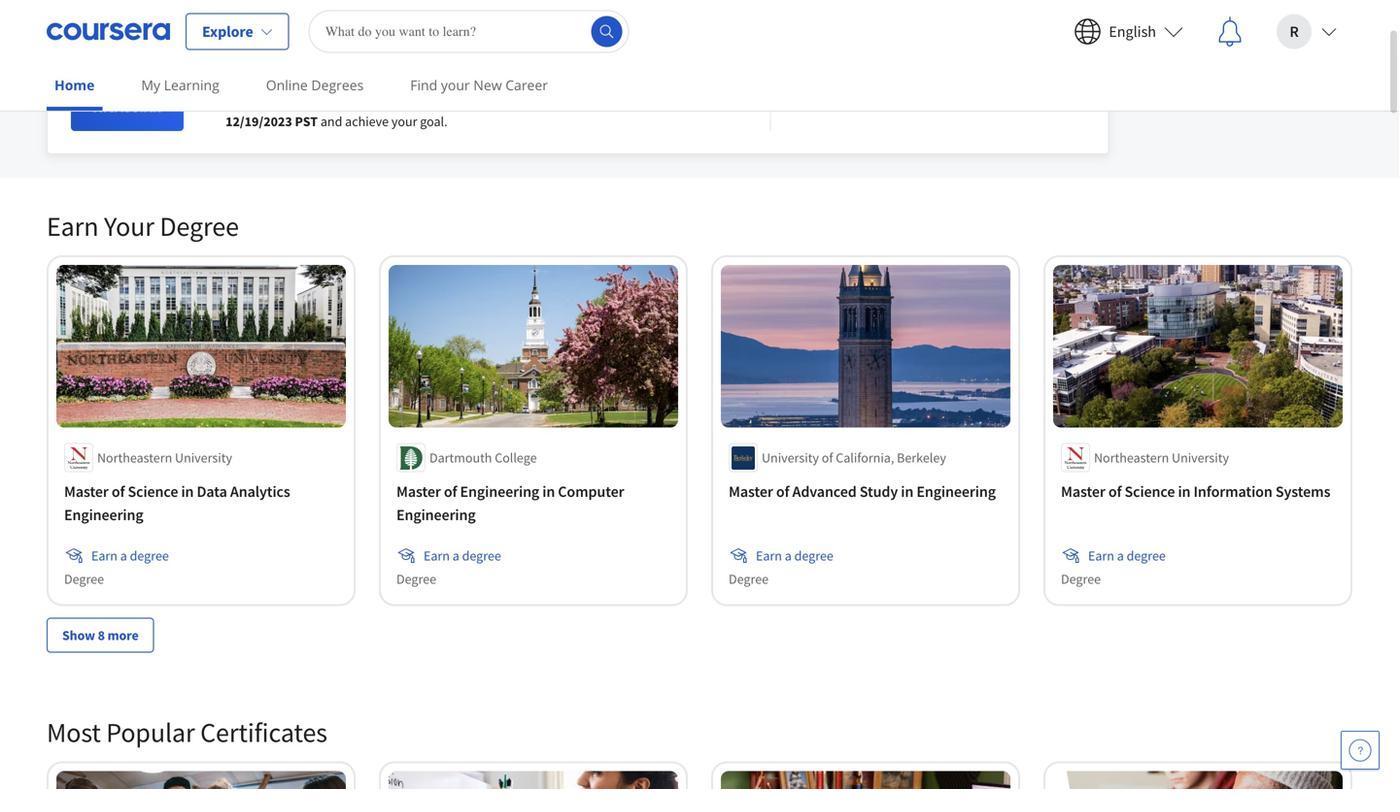 Task type: locate. For each thing, give the bounding box(es) containing it.
1 horizontal spatial northeastern university
[[1094, 450, 1229, 467]]

earn your degree collection element
[[35, 178, 1364, 685]]

3 a from the left
[[785, 548, 792, 565]]

of for master of advanced study in engineering
[[776, 483, 789, 502]]

1 northeastern from the left
[[97, 450, 172, 467]]

earn
[[47, 209, 99, 243], [91, 548, 118, 565], [424, 548, 450, 565], [756, 548, 782, 565], [1088, 548, 1115, 565]]

4 a from the left
[[1117, 548, 1124, 565]]

12/19/2023
[[226, 113, 292, 130]]

northeastern
[[97, 450, 172, 467], [1094, 450, 1169, 467]]

in right study
[[901, 483, 914, 502]]

0 horizontal spatial atlassian
[[263, 19, 314, 37]]

find your new career link
[[403, 63, 556, 107]]

2 horizontal spatial your
[[491, 93, 517, 111]]

1 horizontal spatial your
[[441, 76, 470, 94]]

agile
[[207, 46, 264, 80]]

1 horizontal spatial university
[[762, 450, 819, 467]]

northeastern university up master of science in information systems
[[1094, 450, 1229, 467]]

engineering
[[460, 483, 539, 502], [917, 483, 996, 502], [64, 506, 143, 525], [396, 506, 476, 525]]

in inside master of science in data analytics engineering
[[181, 483, 194, 502]]

earn a degree
[[91, 548, 169, 565], [424, 548, 501, 565], [756, 548, 834, 565], [1088, 548, 1166, 565]]

earn for master of science in information systems
[[1088, 548, 1115, 565]]

with
[[269, 46, 322, 80]]

need
[[226, 93, 255, 111]]

of inside master of engineering in computer engineering
[[444, 483, 457, 502]]

explore
[[202, 22, 253, 41]]

most popular certificates collection element
[[35, 685, 1364, 790]]

0 horizontal spatial more
[[107, 627, 139, 645]]

a for master of science in information systems
[[1117, 548, 1124, 565]]

degree for master of science in information systems
[[1061, 571, 1101, 588]]

degree down advanced
[[794, 548, 834, 565]]

this
[[390, 93, 411, 111]]

1 master from the left
[[64, 483, 109, 502]]

earn a degree down master of science in information systems
[[1088, 548, 1166, 565]]

earn for master of science in data analytics engineering
[[91, 548, 118, 565]]

2 master from the left
[[396, 483, 441, 502]]

1 science from the left
[[128, 483, 178, 502]]

northeastern for data
[[97, 450, 172, 467]]

science left data
[[128, 483, 178, 502]]

in left computer
[[542, 483, 555, 502]]

northeastern university up master of science in data analytics engineering
[[97, 450, 232, 467]]

of for master of science in data analytics engineering
[[112, 483, 125, 502]]

earn a degree down master of science in data analytics engineering
[[91, 548, 169, 565]]

coursera image
[[47, 16, 170, 47]]

2 northeastern university from the left
[[1094, 450, 1229, 467]]

science for data
[[128, 483, 178, 502]]

dartmouth
[[429, 450, 492, 467]]

1 horizontal spatial science
[[1125, 483, 1175, 502]]

r button
[[1261, 0, 1353, 63]]

science
[[128, 483, 178, 502], [1125, 483, 1175, 502]]

find
[[410, 76, 437, 94]]

systems
[[1276, 483, 1331, 502]]

certificates
[[200, 716, 327, 750]]

engineering inside master of advanced study in engineering link
[[917, 483, 996, 502]]

degree
[[130, 548, 169, 565], [462, 548, 501, 565], [794, 548, 834, 565], [1127, 548, 1166, 565]]

1 northeastern university from the left
[[97, 450, 232, 467]]

to right date
[[632, 93, 643, 111]]

0 horizontal spatial your
[[391, 113, 417, 130]]

master
[[64, 483, 109, 502], [396, 483, 441, 502], [729, 483, 773, 502], [1061, 483, 1106, 502]]

science left the information at bottom
[[1125, 483, 1175, 502]]

0 horizontal spatial science
[[128, 483, 178, 502]]

of inside master of advanced study in engineering link
[[776, 483, 789, 502]]

engineering inside master of science in data analytics engineering
[[64, 506, 143, 525]]

in left data
[[181, 483, 194, 502]]

earn a degree for master of science in information systems
[[1088, 548, 1166, 565]]

3 university from the left
[[1172, 450, 1229, 467]]

degree for computer
[[462, 548, 501, 565]]

1 university from the left
[[175, 450, 232, 467]]

science for information
[[1125, 483, 1175, 502]]

0 horizontal spatial to
[[320, 93, 331, 111]]

northeastern up master of science in data analytics engineering
[[97, 450, 172, 467]]

northeastern up master of science in information systems
[[1094, 450, 1169, 467]]

more
[[258, 93, 288, 111], [107, 627, 139, 645]]

in
[[181, 483, 194, 502], [542, 483, 555, 502], [901, 483, 914, 502], [1178, 483, 1191, 502]]

in inside master of engineering in computer engineering
[[542, 483, 555, 502]]

a
[[120, 548, 127, 565], [453, 548, 459, 565], [785, 548, 792, 565], [1117, 548, 1124, 565]]

a for master of science in data analytics engineering
[[120, 548, 127, 565]]

online
[[266, 76, 308, 94]]

2 science from the left
[[1125, 483, 1175, 502]]

atlassian up "with" at the top
[[263, 19, 314, 37]]

california,
[[836, 450, 894, 467]]

master of science in information systems link
[[1061, 481, 1335, 504]]

of
[[822, 450, 833, 467], [112, 483, 125, 502], [444, 483, 457, 502], [776, 483, 789, 502], [1109, 483, 1122, 502]]

3 master from the left
[[729, 483, 773, 502]]

0 vertical spatial atlassian
[[263, 19, 314, 37]]

university up master of science in information systems link
[[1172, 450, 1229, 467]]

1 horizontal spatial northeastern
[[1094, 450, 1169, 467]]

earn a degree down master of engineering in computer engineering
[[424, 548, 501, 565]]

3 degree from the left
[[794, 548, 834, 565]]

complete
[[334, 93, 387, 111]]

in progress (2) link
[[1157, 4, 1336, 40]]

2 earn a degree from the left
[[424, 548, 501, 565]]

2 to from the left
[[632, 93, 643, 111]]

1 vertical spatial more
[[107, 627, 139, 645]]

most popular certificates
[[47, 716, 327, 750]]

most
[[47, 716, 101, 750]]

1 a from the left
[[120, 548, 127, 565]]

0 horizontal spatial northeastern university
[[97, 450, 232, 467]]

in for master of science in information systems
[[1178, 483, 1191, 502]]

1 degree from the left
[[130, 548, 169, 565]]

university up data
[[175, 450, 232, 467]]

of inside master of science in data analytics engineering
[[112, 483, 125, 502]]

0 vertical spatial more
[[258, 93, 288, 111]]

4 degree from the left
[[1127, 548, 1166, 565]]

more up the 12/19/2023
[[258, 93, 288, 111]]

4 in from the left
[[1178, 483, 1191, 502]]

university up advanced
[[762, 450, 819, 467]]

your
[[441, 76, 470, 94], [491, 93, 517, 111], [391, 113, 417, 130]]

earn a degree down advanced
[[756, 548, 834, 565]]

atlassian
[[263, 19, 314, 37], [327, 46, 432, 80]]

1 vertical spatial atlassian
[[327, 46, 432, 80]]

home link
[[47, 63, 102, 111]]

None search field
[[309, 10, 629, 53]]

1 in from the left
[[181, 483, 194, 502]]

degree down master of science in data analytics engineering
[[130, 548, 169, 565]]

university of california, berkeley
[[762, 450, 946, 467]]

my learning
[[141, 76, 219, 94]]

degree down master of science in information systems
[[1127, 548, 1166, 565]]

degree
[[160, 209, 239, 243], [64, 571, 104, 588], [396, 571, 436, 588], [729, 571, 769, 588], [1061, 571, 1101, 588]]

atlassian up complete
[[327, 46, 432, 80]]

of inside master of science in information systems link
[[1109, 483, 1122, 502]]

master inside master of engineering in computer engineering
[[396, 483, 441, 502]]

1 horizontal spatial more
[[258, 93, 288, 111]]

2 horizontal spatial university
[[1172, 450, 1229, 467]]

northeastern university
[[97, 450, 232, 467], [1094, 450, 1229, 467]]

of for master of science in information systems
[[1109, 483, 1122, 502]]

earn a degree for master of engineering in computer engineering
[[424, 548, 501, 565]]

2 degree from the left
[[462, 548, 501, 565]]

computer
[[558, 483, 624, 502]]

online degrees
[[266, 76, 364, 94]]

help center image
[[1349, 739, 1372, 763]]

online degrees link
[[258, 63, 371, 107]]

in for master of engineering in computer engineering
[[542, 483, 555, 502]]

to up and
[[320, 93, 331, 111]]

more inside need more time to complete this course? push your estimated end date to 12/19/2023 pst and achieve your goal.
[[258, 93, 288, 111]]

college
[[495, 450, 537, 467]]

0 horizontal spatial northeastern
[[97, 450, 172, 467]]

2 a from the left
[[453, 548, 459, 565]]

dartmouth college
[[429, 450, 537, 467]]

0 horizontal spatial university
[[175, 450, 232, 467]]

1 horizontal spatial to
[[632, 93, 643, 111]]

home
[[54, 76, 95, 94]]

to
[[320, 93, 331, 111], [632, 93, 643, 111]]

master inside master of science in data analytics engineering
[[64, 483, 109, 502]]

more option for agile with atlassian jira image
[[1061, 19, 1089, 47]]

master of science in data analytics engineering link
[[64, 481, 338, 527]]

northeastern university for information
[[1094, 450, 1229, 467]]

university
[[175, 450, 232, 467], [762, 450, 819, 467], [1172, 450, 1229, 467]]

4 master from the left
[[1061, 483, 1106, 502]]

agile with atlassian jira link
[[207, 46, 715, 88]]

in left the information at bottom
[[1178, 483, 1191, 502]]

2 northeastern from the left
[[1094, 450, 1169, 467]]

1 earn a degree from the left
[[91, 548, 169, 565]]

degree down master of engineering in computer engineering
[[462, 548, 501, 565]]

course?
[[414, 93, 457, 111]]

science inside master of science in data analytics engineering
[[128, 483, 178, 502]]

1 horizontal spatial atlassian
[[327, 46, 432, 80]]

more right "8"
[[107, 627, 139, 645]]

time
[[291, 93, 317, 111]]

earn your degree
[[47, 209, 239, 243]]

2 in from the left
[[542, 483, 555, 502]]

progress
[[1180, 13, 1236, 31]]

earn for master of engineering in computer engineering
[[424, 548, 450, 565]]

4 earn a degree from the left
[[1088, 548, 1166, 565]]

r
[[1290, 22, 1299, 41]]

3 earn a degree from the left
[[756, 548, 834, 565]]

university for master of science in data analytics engineering
[[175, 450, 232, 467]]

degrees
[[311, 76, 364, 94]]

a for master of advanced study in engineering
[[785, 548, 792, 565]]



Task type: describe. For each thing, give the bounding box(es) containing it.
northeastern university for data
[[97, 450, 232, 467]]

course
[[207, 19, 247, 37]]

popular
[[106, 716, 195, 750]]

master for master of science in data analytics engineering
[[64, 483, 109, 502]]

show
[[62, 627, 95, 645]]

achieve
[[345, 113, 389, 130]]

8
[[98, 627, 105, 645]]

master of engineering in computer engineering
[[396, 483, 624, 525]]

(2)
[[1239, 13, 1255, 31]]

agile with atlassian jira image
[[71, 18, 184, 131]]

english button
[[1059, 0, 1199, 63]]

smile image
[[1067, 40, 1090, 63]]

your inside find your new career link
[[441, 76, 470, 94]]

master of science in information systems
[[1061, 483, 1331, 502]]

earn a degree for master of science in data analytics engineering
[[91, 548, 169, 565]]

in for master of science in data analytics engineering
[[181, 483, 194, 502]]

my
[[141, 76, 160, 94]]

degree for information
[[1127, 548, 1166, 565]]

show 8 more
[[62, 627, 139, 645]]

degree for master of advanced study in engineering
[[729, 571, 769, 588]]

of for master of engineering in computer engineering
[[444, 483, 457, 502]]

degree for in
[[794, 548, 834, 565]]

jira
[[437, 46, 481, 80]]

repeat image
[[1067, 5, 1090, 28]]

your
[[104, 209, 154, 243]]

career
[[505, 76, 548, 94]]

in
[[1164, 13, 1177, 31]]

my learning link
[[134, 63, 227, 107]]

master of engineering in computer engineering link
[[396, 481, 670, 527]]

agile with atlassian jira
[[207, 46, 481, 80]]

new
[[473, 76, 502, 94]]

push
[[460, 93, 488, 111]]

earn a degree for master of advanced study in engineering
[[756, 548, 834, 565]]

need more time to complete this course? push your estimated end date to 12/19/2023 pst and achieve your goal.
[[226, 93, 643, 130]]

end
[[579, 93, 601, 111]]

earn for master of advanced study in engineering
[[756, 548, 782, 565]]

date
[[603, 93, 629, 111]]

and
[[321, 113, 342, 130]]

What do you want to learn? text field
[[309, 10, 629, 53]]

degree for master of engineering in computer engineering
[[396, 571, 436, 588]]

2 university from the left
[[762, 450, 819, 467]]

goal.
[[420, 113, 448, 130]]

explore button
[[186, 13, 289, 50]]

northeastern for information
[[1094, 450, 1169, 467]]

show 8 more button
[[47, 619, 154, 654]]

estimated
[[520, 93, 576, 111]]

a for master of engineering in computer engineering
[[453, 548, 459, 565]]

analytics
[[230, 483, 290, 502]]

of for university of california, berkeley
[[822, 450, 833, 467]]

learning
[[164, 76, 219, 94]]

university for master of science in information systems
[[1172, 450, 1229, 467]]

study
[[860, 483, 898, 502]]

master of advanced study in engineering link
[[729, 481, 1003, 504]]

in progress (2)
[[1164, 13, 1255, 31]]

degree for master of science in data analytics engineering
[[64, 571, 104, 588]]

information
[[1194, 483, 1273, 502]]

more inside show 8 more button
[[107, 627, 139, 645]]

pst
[[295, 113, 318, 130]]

data
[[197, 483, 227, 502]]

master for master of engineering in computer engineering
[[396, 483, 441, 502]]

find your new career
[[410, 76, 548, 94]]

berkeley
[[897, 450, 946, 467]]

english
[[1109, 22, 1156, 41]]

degree for data
[[130, 548, 169, 565]]

3 in from the left
[[901, 483, 914, 502]]

master of advanced study in engineering
[[729, 483, 996, 502]]

advanced
[[792, 483, 857, 502]]

master for master of advanced study in engineering
[[729, 483, 773, 502]]

master for master of science in information systems
[[1061, 483, 1106, 502]]

1 to from the left
[[320, 93, 331, 111]]

master of science in data analytics engineering
[[64, 483, 290, 525]]



Task type: vqa. For each thing, say whether or not it's contained in the screenshot.
Show info about module content
no



